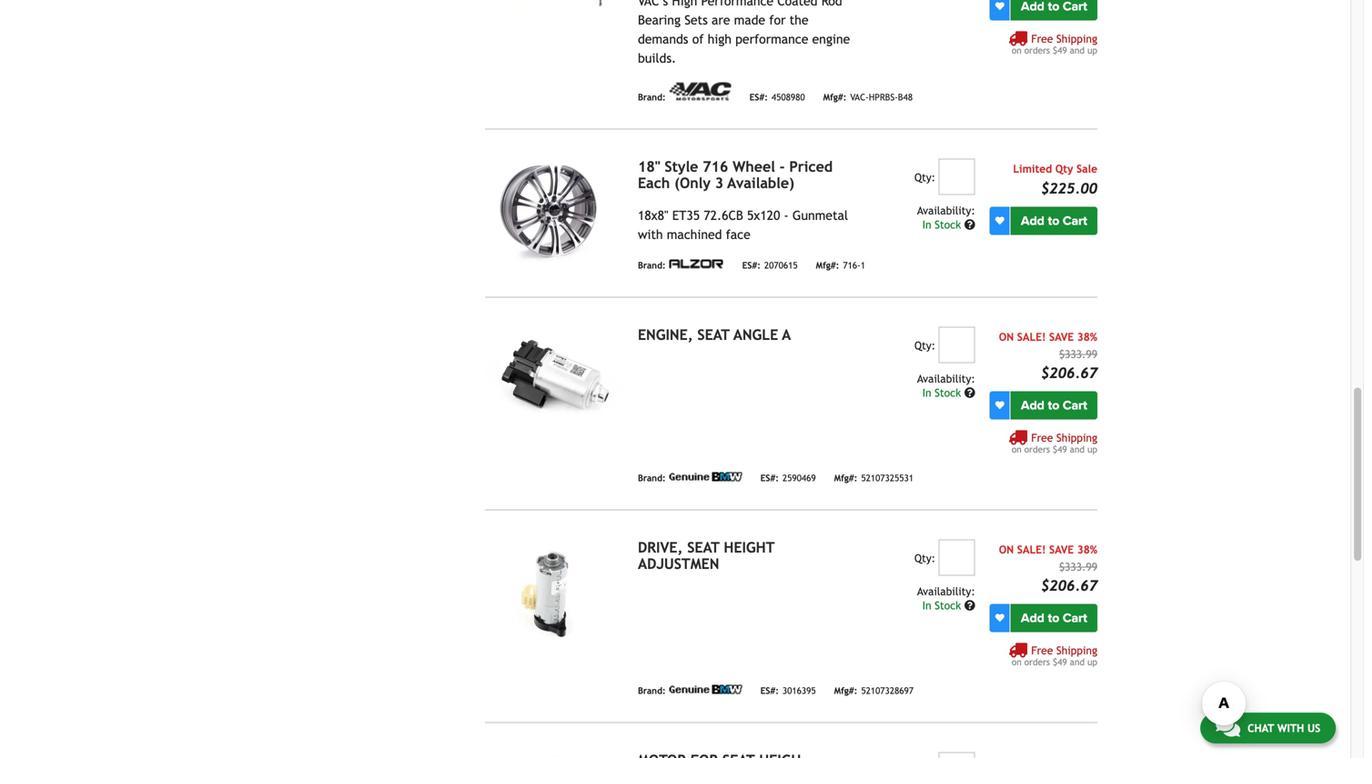 Task type: describe. For each thing, give the bounding box(es) containing it.
machined
[[667, 227, 722, 242]]

alzor - corporate logo image
[[669, 259, 724, 269]]

sale! for drive, seat height adjustmen
[[1017, 544, 1046, 556]]

adjustmen
[[638, 556, 719, 573]]

add for drive, seat height adjustmen
[[1021, 611, 1045, 626]]

1 availability: from the top
[[917, 204, 975, 217]]

18x8"
[[638, 208, 668, 223]]

1 in from the top
[[922, 218, 931, 231]]

3016395
[[782, 686, 816, 697]]

with inside 18x8" et35 72.6cb 5x120 - gunmetal with machined face
[[638, 227, 663, 242]]

es#2590469 - 52107325531 - engine, seat angle a - genuine bmw - bmw image
[[485, 327, 623, 431]]

18x8" et35 72.6cb 5x120 - gunmetal with machined face
[[638, 208, 848, 242]]

vac-
[[850, 92, 869, 103]]

on for engine, seat angle a
[[999, 331, 1014, 343]]

b48
[[898, 92, 913, 103]]

1 add to cart button from the top
[[1011, 207, 1097, 235]]

of
[[692, 32, 704, 46]]

es#: for es#: 2590469
[[760, 473, 779, 484]]

cart for engine, seat angle a
[[1063, 398, 1087, 413]]

priced
[[789, 158, 833, 175]]

brand: for es#: 2590469
[[638, 473, 666, 484]]

availability: for drive, seat height adjustmen
[[917, 585, 975, 598]]

drive, seat height adjustmen
[[638, 540, 775, 573]]

add for engine, seat angle a
[[1021, 398, 1045, 413]]

es#: 3016395
[[760, 686, 816, 697]]

on sale!                         save 38% $333.99 $206.67 for drive, seat height adjustmen
[[999, 544, 1097, 595]]

the
[[789, 13, 808, 27]]

drive,
[[638, 540, 683, 556]]

cart for drive, seat height adjustmen
[[1063, 611, 1087, 626]]

on for drive, seat height adjustmen
[[1012, 657, 1022, 668]]

1 and from the top
[[1070, 45, 1085, 55]]

demands
[[638, 32, 688, 46]]

1 stock from the top
[[935, 218, 961, 231]]

limited
[[1013, 162, 1052, 175]]

face
[[726, 227, 750, 242]]

1 add to cart from the top
[[1021, 213, 1087, 229]]

engine,
[[638, 327, 693, 343]]

$333.99 for drive, seat height adjustmen
[[1059, 561, 1097, 574]]

mfg#: for mfg#: 716-1
[[816, 260, 839, 271]]

2070615
[[764, 260, 798, 271]]

wheel
[[733, 158, 775, 175]]

4508980
[[772, 92, 805, 103]]

for
[[769, 13, 786, 27]]

to for drive, seat height adjustmen
[[1048, 611, 1059, 626]]

are
[[712, 13, 730, 27]]

38% for engine, seat angle a
[[1077, 331, 1097, 343]]

and for drive, seat height adjustmen
[[1070, 657, 1085, 668]]

1
[[861, 260, 865, 271]]

1 free shipping on orders $49 and up from the top
[[1012, 32, 1097, 55]]

in for drive, seat height adjustmen
[[922, 600, 931, 612]]

- for 5x120
[[784, 208, 789, 223]]

1 qty: from the top
[[914, 171, 936, 184]]

2590469
[[782, 473, 816, 484]]

coated
[[777, 0, 818, 8]]

bearing
[[638, 13, 681, 27]]

1 cart from the top
[[1063, 213, 1087, 229]]

add to cart for drive, seat height adjustmen
[[1021, 611, 1087, 626]]

mfg#: 52107325531
[[834, 473, 914, 484]]

genuine bmw - corporate logo image for engine,
[[669, 473, 742, 482]]

mfg#: vac-hprbs-b48
[[823, 92, 913, 103]]

1 to from the top
[[1048, 213, 1059, 229]]

1 question circle image from the top
[[964, 219, 975, 230]]

and for engine, seat angle a
[[1070, 444, 1085, 455]]

1 shipping from the top
[[1056, 32, 1097, 45]]

1 free from the top
[[1031, 32, 1053, 45]]

free shipping on orders $49 and up for engine, seat angle a
[[1012, 432, 1097, 455]]

up for drive, seat height adjustmen
[[1087, 657, 1097, 668]]

es#4508980 - vac-hprbs-b48 - vac motorsports high performance coated rod bearing set, bmw b46/b48 - vacs high performance coated rod bearing sets are made for the demands of high performance engine builds. - vac motorsports - bmw image
[[485, 0, 623, 31]]

on sale!                         save 38% $333.99 $206.67 for engine, seat angle a
[[999, 331, 1097, 382]]

sale
[[1076, 162, 1097, 175]]

qty
[[1055, 162, 1073, 175]]

drive, seat height adjustmen link
[[638, 540, 775, 573]]

- for wheel
[[780, 158, 785, 175]]

38% for drive, seat height adjustmen
[[1077, 544, 1097, 556]]

1 in stock from the top
[[922, 218, 964, 231]]

in stock for drive, seat height adjustmen
[[922, 600, 964, 612]]

qty: for engine, seat angle a
[[914, 339, 936, 352]]

free for engine, seat angle a
[[1031, 432, 1053, 444]]

engine
[[812, 32, 850, 46]]

18" style 716 wheel - priced each (only 3 available) link
[[638, 158, 833, 191]]

mfg#: 716-1
[[816, 260, 865, 271]]

question circle image for engine, seat angle a
[[964, 388, 975, 398]]

716-
[[843, 260, 861, 271]]

mfg#: 52107328697
[[834, 686, 914, 697]]

save for engine, seat angle a
[[1049, 331, 1074, 343]]

rod
[[821, 0, 842, 8]]

chat
[[1247, 722, 1274, 735]]

question circle image for drive, seat height adjustmen
[[964, 600, 975, 611]]

gunmetal
[[792, 208, 848, 223]]

save for drive, seat height adjustmen
[[1049, 544, 1074, 556]]

3
[[715, 175, 723, 191]]

builds.
[[638, 51, 676, 65]]

add to wish list image for drive, seat height adjustmen
[[995, 614, 1004, 623]]

add to wish list image
[[995, 216, 1004, 226]]

free for drive, seat height adjustmen
[[1031, 645, 1053, 657]]

$333.99 for engine, seat angle a
[[1059, 348, 1097, 361]]



Task type: locate. For each thing, give the bounding box(es) containing it.
1 vertical spatial 38%
[[1077, 544, 1097, 556]]

3 cart from the top
[[1063, 611, 1087, 626]]

2 free shipping on orders $49 and up from the top
[[1012, 432, 1097, 455]]

2 sale! from the top
[[1017, 544, 1046, 556]]

1 vertical spatial add to cart button
[[1011, 392, 1097, 420]]

1 vertical spatial $49
[[1053, 444, 1067, 455]]

1 up from the top
[[1087, 45, 1097, 55]]

1 vertical spatial add
[[1021, 398, 1045, 413]]

2 qty: from the top
[[914, 339, 936, 352]]

0 vertical spatial on
[[1012, 45, 1022, 55]]

genuine bmw - corporate logo image up drive, seat height adjustmen
[[669, 473, 742, 482]]

18" style 716 wheel - priced each (only 3 available)
[[638, 158, 833, 191]]

limited qty sale $225.00
[[1013, 162, 1097, 197]]

add to cart
[[1021, 213, 1087, 229], [1021, 398, 1087, 413], [1021, 611, 1087, 626]]

0 vertical spatial add to cart button
[[1011, 207, 1097, 235]]

38%
[[1077, 331, 1097, 343], [1077, 544, 1097, 556]]

1 vertical spatial availability:
[[917, 373, 975, 385]]

add to cart button for engine, seat angle a
[[1011, 392, 1097, 420]]

$206.67
[[1041, 365, 1097, 382], [1041, 578, 1097, 595]]

brand: for es#: 3016395
[[638, 686, 666, 697]]

on sale!                         save 38% $333.99 $206.67
[[999, 331, 1097, 382], [999, 544, 1097, 595]]

2 vertical spatial availability:
[[917, 585, 975, 598]]

orders for drive, seat height adjustmen
[[1024, 657, 1050, 668]]

0 vertical spatial add
[[1021, 213, 1045, 229]]

2 availability: from the top
[[917, 373, 975, 385]]

1 vertical spatial in stock
[[922, 387, 964, 399]]

es#: left 2590469
[[760, 473, 779, 484]]

1 add to wish list image from the top
[[995, 2, 1004, 11]]

add to cart button for drive, seat height adjustmen
[[1011, 605, 1097, 633]]

2 vertical spatial in
[[922, 600, 931, 612]]

engine, seat angle a link
[[638, 327, 791, 343]]

2 vertical spatial add to cart
[[1021, 611, 1087, 626]]

3 to from the top
[[1048, 611, 1059, 626]]

cart
[[1063, 213, 1087, 229], [1063, 398, 1087, 413], [1063, 611, 1087, 626]]

0 vertical spatial on
[[999, 331, 1014, 343]]

genuine bmw - corporate logo image for drive,
[[669, 686, 742, 695]]

2 on sale!                         save 38% $333.99 $206.67 from the top
[[999, 544, 1097, 595]]

es#: left 3016395
[[760, 686, 779, 697]]

add to cart for engine, seat angle a
[[1021, 398, 1087, 413]]

3 free shipping on orders $49 and up from the top
[[1012, 645, 1097, 668]]

2 38% from the top
[[1077, 544, 1097, 556]]

mfg#: left vac-
[[823, 92, 847, 103]]

and
[[1070, 45, 1085, 55], [1070, 444, 1085, 455], [1070, 657, 1085, 668]]

1 on from the top
[[1012, 45, 1022, 55]]

0 vertical spatial seat
[[697, 327, 730, 343]]

seat right drive,
[[687, 540, 720, 556]]

0 vertical spatial up
[[1087, 45, 1097, 55]]

mfg#: left 52107328697
[[834, 686, 857, 697]]

2 vertical spatial stock
[[935, 600, 961, 612]]

mfg#: for mfg#: 52107325531
[[834, 473, 857, 484]]

on for engine, seat angle a
[[1012, 444, 1022, 455]]

2 vertical spatial orders
[[1024, 657, 1050, 668]]

0 vertical spatial question circle image
[[964, 219, 975, 230]]

0 vertical spatial genuine bmw - corporate logo image
[[669, 473, 742, 482]]

0 vertical spatial save
[[1049, 331, 1074, 343]]

2 vertical spatial free
[[1031, 645, 1053, 657]]

52107325531
[[861, 473, 914, 484]]

1 $206.67 from the top
[[1041, 365, 1097, 382]]

es#3016395 - 52107328697 - drive, seat height adjustmen - genuine bmw - bmw image
[[485, 540, 623, 644]]

1 on from the top
[[999, 331, 1014, 343]]

3 add to cart from the top
[[1021, 611, 1087, 626]]

$49 for engine, seat angle a
[[1053, 444, 1067, 455]]

3 free from the top
[[1031, 645, 1053, 657]]

4 brand: from the top
[[638, 686, 666, 697]]

0 vertical spatial $206.67
[[1041, 365, 1097, 382]]

sale! for engine, seat angle a
[[1017, 331, 1046, 343]]

1 vertical spatial cart
[[1063, 398, 1087, 413]]

to for engine, seat angle a
[[1048, 398, 1059, 413]]

3 add from the top
[[1021, 611, 1045, 626]]

3 add to wish list image from the top
[[995, 614, 1004, 623]]

each
[[638, 175, 670, 191]]

2 vertical spatial qty:
[[914, 552, 936, 565]]

1 vertical spatial on sale!                         save 38% $333.99 $206.67
[[999, 544, 1097, 595]]

1 save from the top
[[1049, 331, 1074, 343]]

-
[[780, 158, 785, 175], [784, 208, 789, 223]]

sets
[[684, 13, 708, 27]]

1 vertical spatial to
[[1048, 398, 1059, 413]]

- right the wheel
[[780, 158, 785, 175]]

716
[[703, 158, 728, 175]]

et35
[[672, 208, 700, 223]]

2 genuine bmw - corporate logo image from the top
[[669, 686, 742, 695]]

52107328697
[[861, 686, 914, 697]]

brand:
[[638, 92, 666, 103], [638, 260, 666, 271], [638, 473, 666, 484], [638, 686, 666, 697]]

1 vertical spatial and
[[1070, 444, 1085, 455]]

1 vertical spatial free shipping on orders $49 and up
[[1012, 432, 1097, 455]]

es#:
[[749, 92, 768, 103], [742, 260, 761, 271], [760, 473, 779, 484], [760, 686, 779, 697]]

2 vertical spatial add to wish list image
[[995, 614, 1004, 623]]

0 vertical spatial in
[[922, 218, 931, 231]]

es#: 2070615
[[742, 260, 798, 271]]

2 on from the top
[[1012, 444, 1022, 455]]

free shipping on orders $49 and up for drive, seat height adjustmen
[[1012, 645, 1097, 668]]

availability: for engine, seat angle a
[[917, 373, 975, 385]]

in for engine, seat angle a
[[922, 387, 931, 399]]

free shipping on orders $49 and up
[[1012, 32, 1097, 55], [1012, 432, 1097, 455], [1012, 645, 1097, 668]]

18"
[[638, 158, 660, 175]]

0 vertical spatial with
[[638, 227, 663, 242]]

hprbs-
[[869, 92, 898, 103]]

2 to from the top
[[1048, 398, 1059, 413]]

(only
[[674, 175, 711, 191]]

with left us
[[1277, 722, 1304, 735]]

0 vertical spatial add to wish list image
[[995, 2, 1004, 11]]

qty:
[[914, 171, 936, 184], [914, 339, 936, 352], [914, 552, 936, 565]]

chat with us link
[[1200, 713, 1336, 744]]

2 in from the top
[[922, 387, 931, 399]]

0 vertical spatial qty:
[[914, 171, 936, 184]]

shipping
[[1056, 32, 1097, 45], [1056, 432, 1097, 444], [1056, 645, 1097, 657]]

1 $49 from the top
[[1053, 45, 1067, 55]]

in
[[922, 218, 931, 231], [922, 387, 931, 399], [922, 600, 931, 612]]

vac's
[[638, 0, 668, 8]]

engine, seat angle a
[[638, 327, 791, 343]]

2 on from the top
[[999, 544, 1014, 556]]

es#: for es#: 2070615
[[742, 260, 761, 271]]

1 vertical spatial qty:
[[914, 339, 936, 352]]

0 vertical spatial in stock
[[922, 218, 964, 231]]

high
[[672, 0, 697, 8]]

performance
[[701, 0, 773, 8]]

$49 for drive, seat height adjustmen
[[1053, 657, 1067, 668]]

1 vertical spatial $333.99
[[1059, 561, 1097, 574]]

2 stock from the top
[[935, 387, 961, 399]]

0 vertical spatial 38%
[[1077, 331, 1097, 343]]

1 sale! from the top
[[1017, 331, 1046, 343]]

1 vertical spatial with
[[1277, 722, 1304, 735]]

1 vertical spatial question circle image
[[964, 388, 975, 398]]

1 vertical spatial seat
[[687, 540, 720, 556]]

- right 5x120
[[784, 208, 789, 223]]

1 add from the top
[[1021, 213, 1045, 229]]

$206.67 for engine, seat angle a
[[1041, 365, 1097, 382]]

2 vertical spatial add
[[1021, 611, 1045, 626]]

1 vertical spatial shipping
[[1056, 432, 1097, 444]]

to
[[1048, 213, 1059, 229], [1048, 398, 1059, 413], [1048, 611, 1059, 626]]

$333.99
[[1059, 348, 1097, 361], [1059, 561, 1097, 574]]

stock for engine, seat angle a
[[935, 387, 961, 399]]

es#: 2590469
[[760, 473, 816, 484]]

1 vertical spatial on
[[1012, 444, 1022, 455]]

2 vertical spatial shipping
[[1056, 645, 1097, 657]]

2 question circle image from the top
[[964, 388, 975, 398]]

2 add from the top
[[1021, 398, 1045, 413]]

1 orders from the top
[[1024, 45, 1050, 55]]

3 on from the top
[[1012, 657, 1022, 668]]

2 $49 from the top
[[1053, 444, 1067, 455]]

2 and from the top
[[1070, 444, 1085, 455]]

1 genuine bmw - corporate logo image from the top
[[669, 473, 742, 482]]

0 vertical spatial sale!
[[1017, 331, 1046, 343]]

2 vertical spatial $49
[[1053, 657, 1067, 668]]

0 vertical spatial and
[[1070, 45, 1085, 55]]

1 vertical spatial in
[[922, 387, 931, 399]]

vac's high performance coated rod bearing sets are made for the demands of high performance engine builds.
[[638, 0, 850, 65]]

chat with us
[[1247, 722, 1320, 735]]

0 vertical spatial on sale!                         save 38% $333.99 $206.67
[[999, 331, 1097, 382]]

with down "18x8""
[[638, 227, 663, 242]]

mfg#: for mfg#: 52107328697
[[834, 686, 857, 697]]

1 $333.99 from the top
[[1059, 348, 1097, 361]]

0 vertical spatial $333.99
[[1059, 348, 1097, 361]]

2 up from the top
[[1087, 444, 1097, 455]]

2 vertical spatial in stock
[[922, 600, 964, 612]]

3 add to cart button from the top
[[1011, 605, 1097, 633]]

0 vertical spatial to
[[1048, 213, 1059, 229]]

add to cart button
[[1011, 207, 1097, 235], [1011, 392, 1097, 420], [1011, 605, 1097, 633]]

brand: for es#: 4508980
[[638, 92, 666, 103]]

add
[[1021, 213, 1045, 229], [1021, 398, 1045, 413], [1021, 611, 1045, 626]]

with
[[638, 227, 663, 242], [1277, 722, 1304, 735]]

1 brand: from the top
[[638, 92, 666, 103]]

sale!
[[1017, 331, 1046, 343], [1017, 544, 1046, 556]]

2 add to wish list image from the top
[[995, 401, 1004, 410]]

up
[[1087, 45, 1097, 55], [1087, 444, 1097, 455], [1087, 657, 1097, 668]]

3 in stock from the top
[[922, 600, 964, 612]]

1 vertical spatial on
[[999, 544, 1014, 556]]

mfg#: left the 716-
[[816, 260, 839, 271]]

a
[[782, 327, 791, 343]]

comments image
[[1216, 717, 1240, 739]]

1 vertical spatial free
[[1031, 432, 1053, 444]]

seat for height
[[687, 540, 720, 556]]

$206.67 for drive, seat height adjustmen
[[1041, 578, 1097, 595]]

- inside 18x8" et35 72.6cb 5x120 - gunmetal with machined face
[[784, 208, 789, 223]]

5x120
[[747, 208, 780, 223]]

on
[[1012, 45, 1022, 55], [1012, 444, 1022, 455], [1012, 657, 1022, 668]]

1 vertical spatial $206.67
[[1041, 578, 1097, 595]]

3 $49 from the top
[[1053, 657, 1067, 668]]

vac motorsports - corporate logo image
[[669, 82, 731, 100]]

in stock for engine, seat angle a
[[922, 387, 964, 399]]

free
[[1031, 32, 1053, 45], [1031, 432, 1053, 444], [1031, 645, 1053, 657]]

2 vertical spatial free shipping on orders $49 and up
[[1012, 645, 1097, 668]]

high
[[708, 32, 732, 46]]

2 add to cart button from the top
[[1011, 392, 1097, 420]]

mfg#: left 52107325531
[[834, 473, 857, 484]]

1 vertical spatial sale!
[[1017, 544, 1046, 556]]

2 free from the top
[[1031, 432, 1053, 444]]

2 vertical spatial on
[[1012, 657, 1022, 668]]

2 shipping from the top
[[1056, 432, 1097, 444]]

1 vertical spatial add to wish list image
[[995, 401, 1004, 410]]

seat left angle
[[697, 327, 730, 343]]

2 vertical spatial up
[[1087, 657, 1097, 668]]

seat
[[697, 327, 730, 343], [687, 540, 720, 556]]

1 vertical spatial save
[[1049, 544, 1074, 556]]

2 vertical spatial and
[[1070, 657, 1085, 668]]

0 vertical spatial shipping
[[1056, 32, 1097, 45]]

72.6cb
[[704, 208, 743, 223]]

3 in from the top
[[922, 600, 931, 612]]

question circle image
[[964, 219, 975, 230], [964, 388, 975, 398], [964, 600, 975, 611]]

angle
[[734, 327, 778, 343]]

$225.00
[[1041, 180, 1097, 197]]

2 orders from the top
[[1024, 444, 1050, 455]]

style
[[665, 158, 698, 175]]

genuine bmw - corporate logo image left "es#: 3016395"
[[669, 686, 742, 695]]

2 $206.67 from the top
[[1041, 578, 1097, 595]]

performance
[[735, 32, 808, 46]]

es#: left 2070615
[[742, 260, 761, 271]]

0 vertical spatial free
[[1031, 32, 1053, 45]]

es#2070615 - 716-1 - 18" style 716 wheel - priced each (only 3 available) - 18x8" et35 72.6cb 5x120 - gunmetal with machined face - alzor - bmw mini image
[[485, 159, 623, 262]]

2 brand: from the top
[[638, 260, 666, 271]]

es#: for es#: 3016395
[[760, 686, 779, 697]]

1 vertical spatial -
[[784, 208, 789, 223]]

3 availability: from the top
[[917, 585, 975, 598]]

add to wish list image for engine, seat angle a
[[995, 401, 1004, 410]]

mfg#: for mfg#: vac-hprbs-b48
[[823, 92, 847, 103]]

3 orders from the top
[[1024, 657, 1050, 668]]

seat inside drive, seat height adjustmen
[[687, 540, 720, 556]]

0 vertical spatial add to cart
[[1021, 213, 1087, 229]]

2 save from the top
[[1049, 544, 1074, 556]]

1 vertical spatial orders
[[1024, 444, 1050, 455]]

1 38% from the top
[[1077, 331, 1097, 343]]

2 vertical spatial cart
[[1063, 611, 1087, 626]]

$49
[[1053, 45, 1067, 55], [1053, 444, 1067, 455], [1053, 657, 1067, 668]]

3 up from the top
[[1087, 657, 1097, 668]]

1 vertical spatial stock
[[935, 387, 961, 399]]

0 vertical spatial cart
[[1063, 213, 1087, 229]]

1 on sale!                         save 38% $333.99 $206.67 from the top
[[999, 331, 1097, 382]]

stock for drive, seat height adjustmen
[[935, 600, 961, 612]]

shipping for engine, seat angle a
[[1056, 432, 1097, 444]]

es#: left 4508980
[[749, 92, 768, 103]]

2 in stock from the top
[[922, 387, 964, 399]]

0 vertical spatial stock
[[935, 218, 961, 231]]

2 vertical spatial to
[[1048, 611, 1059, 626]]

1 horizontal spatial with
[[1277, 722, 1304, 735]]

available)
[[727, 175, 794, 191]]

availability:
[[917, 204, 975, 217], [917, 373, 975, 385], [917, 585, 975, 598]]

add to wish list image
[[995, 2, 1004, 11], [995, 401, 1004, 410], [995, 614, 1004, 623]]

orders for engine, seat angle a
[[1024, 444, 1050, 455]]

height
[[724, 540, 775, 556]]

2 vertical spatial question circle image
[[964, 600, 975, 611]]

stock
[[935, 218, 961, 231], [935, 387, 961, 399], [935, 600, 961, 612]]

1 vertical spatial up
[[1087, 444, 1097, 455]]

3 brand: from the top
[[638, 473, 666, 484]]

1 vertical spatial add to cart
[[1021, 398, 1087, 413]]

us
[[1307, 722, 1320, 735]]

shipping for drive, seat height adjustmen
[[1056, 645, 1097, 657]]

2 cart from the top
[[1063, 398, 1087, 413]]

3 question circle image from the top
[[964, 600, 975, 611]]

es#: for es#: 4508980
[[749, 92, 768, 103]]

save
[[1049, 331, 1074, 343], [1049, 544, 1074, 556]]

- inside 18" style 716 wheel - priced each (only 3 available)
[[780, 158, 785, 175]]

3 stock from the top
[[935, 600, 961, 612]]

on for drive, seat height adjustmen
[[999, 544, 1014, 556]]

0 vertical spatial $49
[[1053, 45, 1067, 55]]

2 vertical spatial add to cart button
[[1011, 605, 1097, 633]]

1 vertical spatial genuine bmw - corporate logo image
[[669, 686, 742, 695]]

3 shipping from the top
[[1056, 645, 1097, 657]]

qty: for drive, seat height adjustmen
[[914, 552, 936, 565]]

2 add to cart from the top
[[1021, 398, 1087, 413]]

orders
[[1024, 45, 1050, 55], [1024, 444, 1050, 455], [1024, 657, 1050, 668]]

None number field
[[939, 159, 975, 195], [939, 327, 975, 363], [939, 540, 975, 576], [939, 753, 975, 759], [939, 159, 975, 195], [939, 327, 975, 363], [939, 540, 975, 576], [939, 753, 975, 759]]

0 horizontal spatial with
[[638, 227, 663, 242]]

0 vertical spatial availability:
[[917, 204, 975, 217]]

es#: 4508980
[[749, 92, 805, 103]]

3 and from the top
[[1070, 657, 1085, 668]]

3 qty: from the top
[[914, 552, 936, 565]]

genuine bmw - corporate logo image
[[669, 473, 742, 482], [669, 686, 742, 695]]

0 vertical spatial free shipping on orders $49 and up
[[1012, 32, 1097, 55]]

0 vertical spatial orders
[[1024, 45, 1050, 55]]

up for engine, seat angle a
[[1087, 444, 1097, 455]]

made
[[734, 13, 765, 27]]

brand: for es#: 2070615
[[638, 260, 666, 271]]

es#2590468 - 52107325523 - motor for seat heigh - genuine bmw - bmw image
[[485, 753, 623, 759]]

0 vertical spatial -
[[780, 158, 785, 175]]

seat for angle
[[697, 327, 730, 343]]

2 $333.99 from the top
[[1059, 561, 1097, 574]]



Task type: vqa. For each thing, say whether or not it's contained in the screenshot.
white image
no



